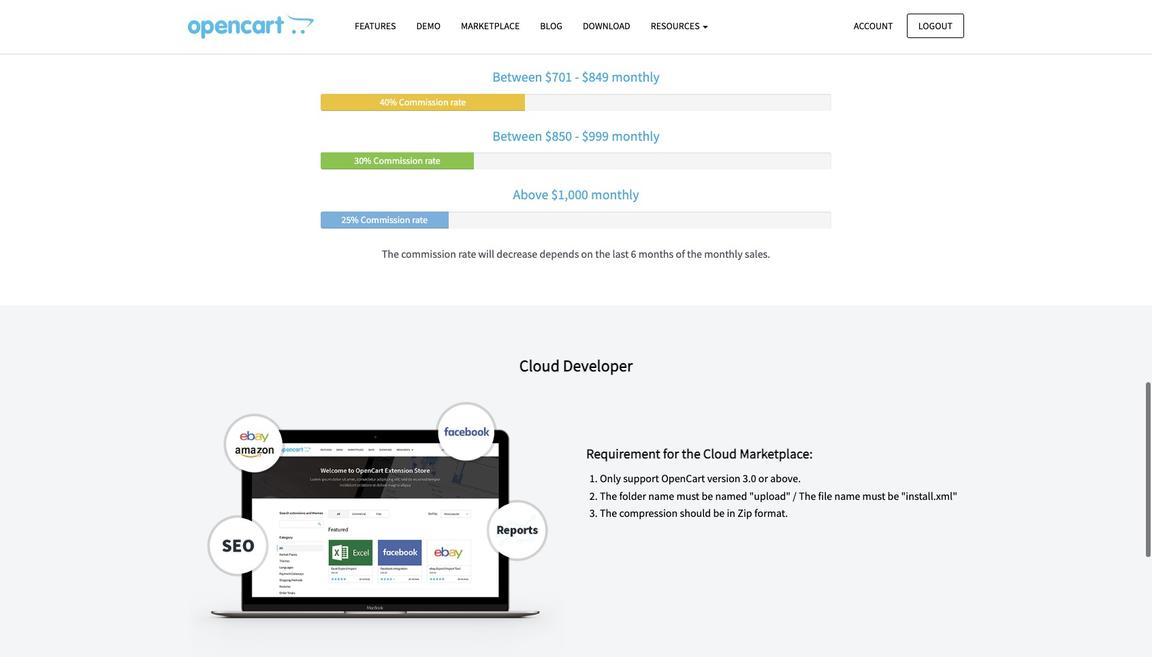 Task type: describe. For each thing, give the bounding box(es) containing it.
25% commission rate
[[342, 214, 428, 226]]

above $1,000 monthly
[[513, 186, 639, 203]]

marketplace link
[[451, 14, 530, 38]]

support
[[623, 472, 659, 486]]

depends
[[540, 247, 579, 261]]

monthly left sales.
[[704, 247, 743, 261]]

blog
[[540, 20, 563, 32]]

zip
[[738, 507, 753, 521]]

sales.
[[745, 247, 771, 261]]

- for $849
[[575, 68, 579, 85]]

for
[[663, 445, 679, 462]]

$850
[[545, 127, 572, 144]]

1 vertical spatial cloud
[[704, 445, 737, 462]]

marketplace for third-party extensions image
[[188, 402, 566, 658]]

above
[[513, 186, 549, 203]]

compression
[[619, 507, 678, 521]]

cloud developer
[[520, 356, 633, 377]]

40% commission rate progress bar
[[321, 94, 525, 111]]

resources
[[651, 20, 702, 32]]

the commission rate will decrease depends on the last 6 months of the monthly sales.
[[382, 247, 771, 261]]

between for between $850 - $999 monthly
[[493, 127, 543, 144]]

2 must from the left
[[863, 490, 886, 503]]

$1,000
[[551, 186, 589, 203]]

last
[[613, 247, 629, 261]]

months
[[639, 247, 674, 261]]

download link
[[573, 14, 641, 38]]

3.0
[[743, 472, 757, 486]]

on
[[581, 247, 593, 261]]

monthly right $700
[[567, 9, 615, 26]]

/
[[793, 490, 797, 503]]

marketplace
[[461, 20, 520, 32]]

rate for 30% commission rate
[[425, 155, 441, 167]]

between for between $701 - $849 monthly
[[493, 68, 543, 85]]

version
[[707, 472, 741, 486]]

folder
[[619, 490, 646, 503]]

between $850 - $999 monthly
[[493, 127, 660, 144]]

will
[[479, 247, 495, 261]]

40% commission rate
[[380, 96, 466, 108]]

30% commission rate
[[354, 155, 441, 167]]

commission
[[401, 247, 456, 261]]

requirement
[[586, 445, 661, 462]]

be left the "install.xml"
[[888, 490, 899, 503]]

demo link
[[406, 14, 451, 38]]

download
[[583, 20, 631, 32]]

named
[[715, 490, 747, 503]]

requirement for the cloud marketplace:
[[586, 445, 813, 462]]

marketplace:
[[740, 445, 813, 462]]

monthly right $999
[[612, 127, 660, 144]]

40%
[[380, 96, 397, 108]]

should
[[680, 507, 711, 521]]

25%
[[342, 214, 359, 226]]

the right "of"
[[687, 247, 702, 261]]

rate for 25% commission rate
[[412, 214, 428, 226]]

account
[[854, 19, 893, 32]]

commission for 30%
[[374, 155, 423, 167]]

$999
[[582, 127, 609, 144]]

$849
[[582, 68, 609, 85]]

"upload"
[[750, 490, 791, 503]]



Task type: locate. For each thing, give the bounding box(es) containing it.
0 horizontal spatial must
[[677, 490, 700, 503]]

commission right 30%
[[374, 155, 423, 167]]

25% commission rate progress bar
[[321, 212, 449, 229]]

above.
[[771, 472, 801, 486]]

commission right 40% at top
[[399, 96, 449, 108]]

0 vertical spatial -
[[575, 68, 579, 85]]

the
[[382, 247, 399, 261], [600, 490, 617, 503], [799, 490, 816, 503], [600, 507, 617, 521]]

blog link
[[530, 14, 573, 38]]

0 vertical spatial between
[[493, 68, 543, 85]]

opencart
[[661, 472, 705, 486]]

in
[[727, 507, 736, 521]]

rate inside 30% commission rate progress bar
[[425, 155, 441, 167]]

0 horizontal spatial cloud
[[520, 356, 560, 377]]

demo
[[417, 20, 441, 32]]

between left $701
[[493, 68, 543, 85]]

only
[[600, 472, 621, 486]]

rate for 40% commission rate
[[451, 96, 466, 108]]

commission for 25%
[[361, 214, 410, 226]]

of
[[676, 247, 685, 261]]

$701
[[545, 68, 572, 85]]

2 between from the top
[[493, 127, 543, 144]]

monthly right $1,000
[[591, 186, 639, 203]]

$700 monthly
[[537, 9, 615, 26]]

only support opencart version 3.0 or above. the folder name must be named "upload" / the file name must be "install.xml" the compression should be in zip format.
[[600, 472, 958, 521]]

2 name from the left
[[835, 490, 861, 503]]

be
[[702, 490, 713, 503], [888, 490, 899, 503], [713, 507, 725, 521]]

features link
[[345, 14, 406, 38]]

the right for
[[682, 445, 701, 462]]

decrease
[[497, 247, 538, 261]]

- for $999
[[575, 127, 579, 144]]

- right $850 on the top left of the page
[[575, 127, 579, 144]]

1 horizontal spatial cloud
[[704, 445, 737, 462]]

or
[[759, 472, 768, 486]]

name
[[649, 490, 675, 503], [835, 490, 861, 503]]

0 vertical spatial cloud
[[520, 356, 560, 377]]

rate inside 25% commission rate progress bar
[[412, 214, 428, 226]]

$700
[[537, 9, 564, 26]]

between $701 - $849 monthly
[[493, 68, 660, 85]]

"install.xml"
[[902, 490, 958, 503]]

-
[[575, 68, 579, 85], [575, 127, 579, 144]]

2 vertical spatial commission
[[361, 214, 410, 226]]

be left "in"
[[713, 507, 725, 521]]

format.
[[755, 507, 788, 521]]

must
[[677, 490, 700, 503], [863, 490, 886, 503]]

resources link
[[641, 14, 719, 38]]

progress bar
[[321, 35, 576, 52]]

must down opencart
[[677, 490, 700, 503]]

1 horizontal spatial name
[[835, 490, 861, 503]]

cloud up "version"
[[704, 445, 737, 462]]

account link
[[843, 13, 905, 38]]

must right file
[[863, 490, 886, 503]]

between left $850 on the top left of the page
[[493, 127, 543, 144]]

commission right 25%
[[361, 214, 410, 226]]

30% commission rate progress bar
[[321, 153, 474, 170]]

1 between from the top
[[493, 68, 543, 85]]

how to be a seller of opencart? image
[[188, 14, 314, 39]]

0 vertical spatial commission
[[399, 96, 449, 108]]

the
[[595, 247, 611, 261], [687, 247, 702, 261], [682, 445, 701, 462]]

1 name from the left
[[649, 490, 675, 503]]

logout link
[[907, 13, 965, 38]]

30%
[[354, 155, 372, 167]]

file
[[818, 490, 833, 503]]

0 horizontal spatial name
[[649, 490, 675, 503]]

rate for the commission rate will decrease depends on the last 6 months of the monthly sales.
[[459, 247, 476, 261]]

6
[[631, 247, 637, 261]]

cloud
[[520, 356, 560, 377], [704, 445, 737, 462]]

between
[[493, 68, 543, 85], [493, 127, 543, 144]]

monthly right $849
[[612, 68, 660, 85]]

1 vertical spatial between
[[493, 127, 543, 144]]

be up should
[[702, 490, 713, 503]]

name right file
[[835, 490, 861, 503]]

name up compression at the bottom right of page
[[649, 490, 675, 503]]

logout
[[919, 19, 953, 32]]

developer
[[563, 356, 633, 377]]

- right $701
[[575, 68, 579, 85]]

rate inside 40% commission rate progress bar
[[451, 96, 466, 108]]

rate
[[451, 96, 466, 108], [425, 155, 441, 167], [412, 214, 428, 226], [459, 247, 476, 261]]

1 vertical spatial -
[[575, 127, 579, 144]]

the right on
[[595, 247, 611, 261]]

1 must from the left
[[677, 490, 700, 503]]

features
[[355, 20, 396, 32]]

monthly
[[567, 9, 615, 26], [612, 68, 660, 85], [612, 127, 660, 144], [591, 186, 639, 203], [704, 247, 743, 261]]

1 vertical spatial commission
[[374, 155, 423, 167]]

2 - from the top
[[575, 127, 579, 144]]

cloud left developer
[[520, 356, 560, 377]]

commission for 40%
[[399, 96, 449, 108]]

1 horizontal spatial must
[[863, 490, 886, 503]]

commission
[[399, 96, 449, 108], [374, 155, 423, 167], [361, 214, 410, 226]]

1 - from the top
[[575, 68, 579, 85]]



Task type: vqa. For each thing, say whether or not it's contained in the screenshot.
last at the right
yes



